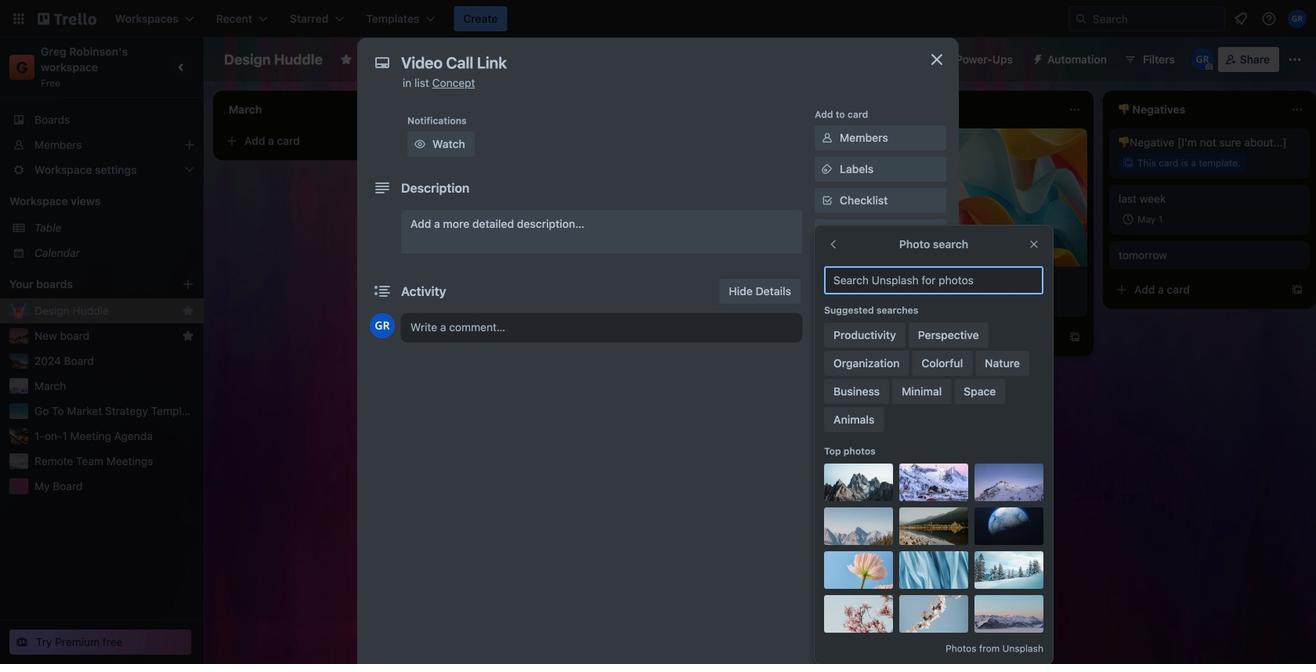 Task type: describe. For each thing, give the bounding box(es) containing it.
close dialog image
[[928, 50, 947, 69]]

Search Unsplash for photos text field
[[824, 266, 1044, 295]]

Board name text field
[[216, 47, 331, 72]]

search image
[[1075, 13, 1088, 25]]

greg robinson (gregrobinson96) image
[[370, 313, 395, 339]]

0 horizontal spatial create from template… image
[[846, 274, 859, 287]]

1 horizontal spatial create from template… image
[[1069, 331, 1082, 344]]

1 starred icon image from the top
[[182, 305, 194, 317]]

primary element
[[0, 0, 1317, 38]]

star or unstar board image
[[340, 53, 353, 66]]



Task type: vqa. For each thing, say whether or not it's contained in the screenshot.
bottommost 'Board.'
no



Task type: locate. For each thing, give the bounding box(es) containing it.
1 vertical spatial starred icon image
[[182, 330, 194, 342]]

0 horizontal spatial greg robinson (gregrobinson96) image
[[1192, 49, 1214, 71]]

3 sm image from the top
[[820, 609, 835, 625]]

create from template… image
[[401, 135, 414, 147], [624, 309, 636, 321]]

1 sm image from the top
[[820, 130, 835, 146]]

2 vertical spatial sm image
[[820, 609, 835, 625]]

None checkbox
[[1119, 210, 1168, 229]]

1 vertical spatial sm image
[[820, 539, 835, 555]]

0 vertical spatial sm image
[[820, 130, 835, 146]]

add board image
[[182, 278, 194, 291]]

your boards with 8 items element
[[9, 275, 158, 294]]

0 vertical spatial greg robinson (gregrobinson96) image
[[1288, 9, 1307, 28]]

2 horizontal spatial create from template… image
[[1292, 284, 1304, 296]]

None text field
[[393, 49, 911, 77]]

0 vertical spatial create from template… image
[[401, 135, 414, 147]]

starred icon image
[[182, 305, 194, 317], [182, 330, 194, 342]]

1 vertical spatial create from template… image
[[624, 309, 636, 321]]

board image
[[506, 53, 518, 65]]

create from template… image
[[846, 274, 859, 287], [1292, 284, 1304, 296], [1069, 331, 1082, 344]]

2 sm image from the top
[[820, 539, 835, 555]]

sm image
[[820, 130, 835, 146], [820, 539, 835, 555], [820, 609, 835, 625]]

1 vertical spatial greg robinson (gregrobinson96) image
[[1192, 49, 1214, 71]]

2 starred icon image from the top
[[182, 330, 194, 342]]

0 horizontal spatial create from template… image
[[401, 135, 414, 147]]

0 notifications image
[[1232, 9, 1251, 28]]

0 vertical spatial starred icon image
[[182, 305, 194, 317]]

greg robinson (gregrobinson96) image
[[1288, 9, 1307, 28], [1192, 49, 1214, 71]]

greg robinson (gregrobinson96) image down search field
[[1192, 49, 1214, 71]]

show menu image
[[1288, 52, 1303, 67]]

Search field
[[1088, 8, 1225, 30]]

Write a comment text field
[[401, 313, 803, 342]]

1 horizontal spatial greg robinson (gregrobinson96) image
[[1288, 9, 1307, 28]]

sm image
[[1026, 47, 1048, 69], [412, 136, 428, 152], [820, 161, 835, 177], [820, 287, 835, 303], [820, 508, 835, 524], [820, 571, 835, 586]]

open information menu image
[[1262, 11, 1277, 27]]

greg robinson (gregrobinson96) image right open information menu icon
[[1288, 9, 1307, 28]]

1 horizontal spatial create from template… image
[[624, 309, 636, 321]]



